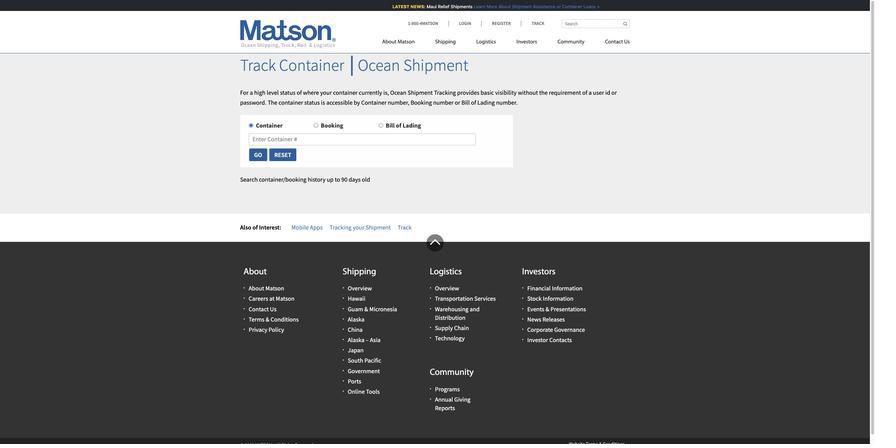 Task type: vqa. For each thing, say whether or not it's contained in the screenshot.
THE WASTE
no



Task type: locate. For each thing, give the bounding box(es) containing it.
shipment inside for a high level status of where your container currently is, ocean shipment tracking provides basic visibility without the requirement of a user id or password. the container status is accessible by container number, booking number or bill of lading number.
[[408, 89, 433, 96]]

0 horizontal spatial or
[[455, 98, 461, 106]]

corporate governance link
[[528, 326, 585, 333]]

0 horizontal spatial container
[[279, 98, 303, 106]]

0 horizontal spatial track
[[240, 55, 276, 75]]

1 vertical spatial community
[[430, 368, 474, 377]]

container
[[561, 4, 581, 9], [279, 55, 345, 75], [362, 98, 387, 106], [256, 122, 283, 129]]

programs
[[435, 385, 460, 393]]

1-800-4matson link
[[408, 21, 449, 26]]

status down where
[[305, 98, 320, 106]]

1 vertical spatial or
[[612, 89, 617, 96]]

& up 'privacy policy' "link"
[[266, 315, 270, 323]]

a right 'for' at the top of page
[[250, 89, 253, 96]]

1 horizontal spatial or
[[556, 4, 560, 9]]

about
[[498, 4, 510, 9], [382, 39, 397, 45], [244, 267, 267, 277], [249, 284, 264, 292]]

us
[[625, 39, 630, 45], [270, 305, 277, 313]]

overview up hawaii
[[348, 284, 372, 292]]

tracking up number
[[434, 89, 456, 96]]

old
[[362, 176, 370, 183]]

4matson
[[420, 21, 439, 26]]

1 vertical spatial matson
[[266, 284, 284, 292]]

1 vertical spatial container
[[279, 98, 303, 106]]

overview link
[[348, 284, 372, 292], [435, 284, 459, 292]]

container right the
[[279, 98, 303, 106]]

None search field
[[562, 19, 630, 28]]

of right also
[[253, 223, 258, 231]]

1 vertical spatial bill
[[386, 122, 395, 129]]

1 overview from the left
[[348, 284, 372, 292]]

or right assistance
[[556, 4, 560, 9]]

community
[[558, 39, 585, 45], [430, 368, 474, 377]]

stock
[[528, 295, 542, 303]]

0 horizontal spatial contact
[[249, 305, 269, 313]]

1 vertical spatial us
[[270, 305, 277, 313]]

0 horizontal spatial bill
[[386, 122, 395, 129]]

0 vertical spatial logistics
[[477, 39, 496, 45]]

overview link for shipping
[[348, 284, 372, 292]]

matson down the 1-
[[398, 39, 415, 45]]

overview for transportation
[[435, 284, 459, 292]]

overview for hawaii
[[348, 284, 372, 292]]

tracking right apps
[[330, 223, 352, 231]]

1 horizontal spatial overview link
[[435, 284, 459, 292]]

1 horizontal spatial overview
[[435, 284, 459, 292]]

logistics
[[477, 39, 496, 45], [430, 267, 462, 277]]

container/booking
[[259, 176, 307, 183]]

technology
[[435, 334, 465, 342]]

lading down basic
[[478, 98, 495, 106]]

1 horizontal spatial about matson link
[[382, 36, 425, 50]]

container up where
[[279, 55, 345, 75]]

or right 'id'
[[612, 89, 617, 96]]

booking
[[411, 98, 432, 106], [321, 122, 343, 129]]

also of interest:
[[240, 223, 282, 231]]

overview link up hawaii
[[348, 284, 372, 292]]

contact
[[606, 39, 623, 45], [249, 305, 269, 313]]

shipping down 4matson on the top
[[436, 39, 456, 45]]

1 horizontal spatial us
[[625, 39, 630, 45]]

0 vertical spatial contact us link
[[595, 36, 630, 50]]

information up stock information link
[[552, 284, 583, 292]]

0 horizontal spatial a
[[250, 89, 253, 96]]

about for about
[[244, 267, 267, 277]]

of down 'provides' in the top right of the page
[[471, 98, 476, 106]]

0 vertical spatial community
[[558, 39, 585, 45]]

bill right bill of lading radio
[[386, 122, 395, 129]]

contact us link down search icon
[[595, 36, 630, 50]]

government
[[348, 367, 380, 375]]

1 a from the left
[[250, 89, 253, 96]]

1 horizontal spatial contact
[[606, 39, 623, 45]]

& inside the financial information stock information events & presentations news releases corporate governance investor contacts
[[546, 305, 550, 313]]

& right guam
[[365, 305, 368, 313]]

government link
[[348, 367, 380, 375]]

transportation services link
[[435, 295, 496, 303]]

annual giving reports link
[[435, 395, 471, 412]]

Bill of Lading radio
[[379, 123, 383, 128]]

more
[[486, 4, 496, 9]]

logistics up transportation
[[430, 267, 462, 277]]

1 alaska from the top
[[348, 315, 365, 323]]

1 horizontal spatial shipping
[[436, 39, 456, 45]]

container right 'container' radio
[[256, 122, 283, 129]]

2 overview link from the left
[[435, 284, 459, 292]]

1 vertical spatial logistics
[[430, 267, 462, 277]]

japan link
[[348, 346, 364, 354]]

1 vertical spatial contact us link
[[249, 305, 277, 313]]

investor
[[528, 336, 548, 344]]

or right number
[[455, 98, 461, 106]]

0 vertical spatial alaska
[[348, 315, 365, 323]]

about inside top menu 'navigation'
[[382, 39, 397, 45]]

investors up financial
[[523, 267, 556, 277]]

1 vertical spatial lading
[[403, 122, 421, 129]]

alaska – asia link
[[348, 336, 381, 344]]

about matson link down the 1-
[[382, 36, 425, 50]]

container down currently
[[362, 98, 387, 106]]

conditions
[[271, 315, 299, 323]]

2 horizontal spatial &
[[546, 305, 550, 313]]

us down search icon
[[625, 39, 630, 45]]

overview inside overview transportation services warehousing and distribution supply chain technology
[[435, 284, 459, 292]]

contact down careers
[[249, 305, 269, 313]]

2 vertical spatial track
[[398, 223, 412, 231]]

supply
[[435, 324, 453, 332]]

distribution
[[435, 314, 466, 321]]

0 vertical spatial or
[[556, 4, 560, 9]]

information
[[552, 284, 583, 292], [543, 295, 574, 303]]

bill
[[462, 98, 470, 106], [386, 122, 395, 129]]

1 horizontal spatial booking
[[411, 98, 432, 106]]

about matson link up careers at matson link
[[249, 284, 284, 292]]

0 vertical spatial bill
[[462, 98, 470, 106]]

search image
[[624, 22, 628, 26]]

guam & micronesia link
[[348, 305, 397, 313]]

1 vertical spatial track
[[240, 55, 276, 75]]

supply chain link
[[435, 324, 469, 332]]

track
[[532, 21, 545, 26], [240, 55, 276, 75], [398, 223, 412, 231]]

0 vertical spatial shipping
[[436, 39, 456, 45]]

0 horizontal spatial shipping
[[343, 267, 376, 277]]

0 vertical spatial investors
[[517, 39, 537, 45]]

container up accessible
[[333, 89, 358, 96]]

community up programs link
[[430, 368, 474, 377]]

matson for about matson careers at matson contact us terms & conditions privacy policy
[[266, 284, 284, 292]]

asia
[[370, 336, 381, 344]]

and
[[470, 305, 480, 313]]

matson
[[398, 39, 415, 45], [266, 284, 284, 292], [276, 295, 295, 303]]

0 horizontal spatial lading
[[403, 122, 421, 129]]

0 vertical spatial us
[[625, 39, 630, 45]]

transportation
[[435, 295, 474, 303]]

programs link
[[435, 385, 460, 393]]

shipping up hawaii
[[343, 267, 376, 277]]

events & presentations link
[[528, 305, 586, 313]]

logistics inside logistics link
[[477, 39, 496, 45]]

0 horizontal spatial community
[[430, 368, 474, 377]]

0 vertical spatial your
[[320, 89, 332, 96]]

of left where
[[297, 89, 302, 96]]

Enter Container # text field
[[249, 133, 476, 145]]

contact down search 'search field'
[[606, 39, 623, 45]]

0 vertical spatial information
[[552, 284, 583, 292]]

investors down "register" link in the right of the page
[[517, 39, 537, 45]]

information up events & presentations link
[[543, 295, 574, 303]]

alaska up japan
[[348, 336, 365, 344]]

alaska
[[348, 315, 365, 323], [348, 336, 365, 344]]

us up terms & conditions 'link'
[[270, 305, 277, 313]]

status right level
[[280, 89, 296, 96]]

None button
[[249, 148, 268, 162], [269, 148, 297, 162], [249, 148, 268, 162], [269, 148, 297, 162]]

1 vertical spatial your
[[353, 223, 365, 231]]

alaska down guam
[[348, 315, 365, 323]]

0 vertical spatial booking
[[411, 98, 432, 106]]

1 vertical spatial status
[[305, 98, 320, 106]]

1 overview link from the left
[[348, 284, 372, 292]]

login link
[[449, 21, 482, 26]]

0 horizontal spatial us
[[270, 305, 277, 313]]

matson up at
[[266, 284, 284, 292]]

relief
[[437, 4, 448, 9]]

1 vertical spatial about matson link
[[249, 284, 284, 292]]

1 horizontal spatial your
[[353, 223, 365, 231]]

financial
[[528, 284, 551, 292]]

0 horizontal spatial your
[[320, 89, 332, 96]]

community down search 'search field'
[[558, 39, 585, 45]]

overview up transportation
[[435, 284, 459, 292]]

1 horizontal spatial status
[[305, 98, 320, 106]]

0 vertical spatial tracking
[[434, 89, 456, 96]]

& up news releases link
[[546, 305, 550, 313]]

logistics down "register" link in the right of the page
[[477, 39, 496, 45]]

1 vertical spatial booking
[[321, 122, 343, 129]]

0 horizontal spatial about matson link
[[249, 284, 284, 292]]

the
[[268, 98, 278, 106]]

shipping
[[436, 39, 456, 45], [343, 267, 376, 277]]

matson right at
[[276, 295, 295, 303]]

2 vertical spatial or
[[455, 98, 461, 106]]

0 vertical spatial track link
[[521, 21, 545, 26]]

booking right booking option
[[321, 122, 343, 129]]

footer
[[0, 234, 871, 444]]

1 horizontal spatial bill
[[462, 98, 470, 106]]

1 horizontal spatial logistics
[[477, 39, 496, 45]]

0 horizontal spatial overview link
[[348, 284, 372, 292]]

overview inside overview hawaii guam & micronesia alaska china alaska – asia japan south pacific government ports online tools
[[348, 284, 372, 292]]

1 vertical spatial alaska
[[348, 336, 365, 344]]

1 horizontal spatial a
[[589, 89, 592, 96]]

1 horizontal spatial tracking
[[434, 89, 456, 96]]

matson inside top menu 'navigation'
[[398, 39, 415, 45]]

booking inside for a high level status of where your container currently is, ocean shipment tracking provides basic visibility without the requirement of a user id or password. the container status is accessible by container number, booking number or bill of lading number.
[[411, 98, 432, 106]]

2 overview from the left
[[435, 284, 459, 292]]

0 horizontal spatial status
[[280, 89, 296, 96]]

1 vertical spatial tracking
[[330, 223, 352, 231]]

1 horizontal spatial container
[[333, 89, 358, 96]]

contact inside the "contact us" link
[[606, 39, 623, 45]]

1 horizontal spatial lading
[[478, 98, 495, 106]]

mobile apps link
[[292, 223, 323, 231]]

0 vertical spatial status
[[280, 89, 296, 96]]

giving
[[455, 395, 471, 403]]

bill of lading
[[386, 122, 421, 129]]

for
[[240, 89, 249, 96]]

booking left number
[[411, 98, 432, 106]]

a left user
[[589, 89, 592, 96]]

overview link for logistics
[[435, 284, 459, 292]]

0 horizontal spatial logistics
[[430, 267, 462, 277]]

1 horizontal spatial community
[[558, 39, 585, 45]]

contact us
[[606, 39, 630, 45]]

container
[[333, 89, 358, 96], [279, 98, 303, 106]]

0 horizontal spatial overview
[[348, 284, 372, 292]]

blue matson logo with ocean, shipping, truck, rail and logistics written beneath it. image
[[240, 20, 336, 48]]

contact us link down careers
[[249, 305, 277, 313]]

shipments
[[450, 4, 472, 9]]

0 vertical spatial matson
[[398, 39, 415, 45]]

0 vertical spatial lading
[[478, 98, 495, 106]]

south pacific link
[[348, 357, 381, 364]]

0 vertical spatial contact
[[606, 39, 623, 45]]

assistance
[[532, 4, 554, 9]]

us inside top menu 'navigation'
[[625, 39, 630, 45]]

provides
[[458, 89, 480, 96]]

0 vertical spatial about matson link
[[382, 36, 425, 50]]

about inside about matson careers at matson contact us terms & conditions privacy policy
[[249, 284, 264, 292]]

overview link up transportation
[[435, 284, 459, 292]]

0 horizontal spatial &
[[266, 315, 270, 323]]

1 vertical spatial contact
[[249, 305, 269, 313]]

about matson link
[[382, 36, 425, 50], [249, 284, 284, 292]]

services
[[475, 295, 496, 303]]

2 horizontal spatial track
[[532, 21, 545, 26]]

investors inside "footer"
[[523, 267, 556, 277]]

logistics link
[[466, 36, 507, 50]]

lading down number,
[[403, 122, 421, 129]]

shipping inside top menu 'navigation'
[[436, 39, 456, 45]]

hawaii
[[348, 295, 366, 303]]

Search search field
[[562, 19, 630, 28]]

1 vertical spatial investors
[[523, 267, 556, 277]]

bill down 'provides' in the top right of the page
[[462, 98, 470, 106]]

1 vertical spatial track link
[[398, 223, 412, 231]]

days
[[349, 176, 361, 183]]

0 horizontal spatial tracking
[[330, 223, 352, 231]]

ports
[[348, 377, 361, 385]]

& inside about matson careers at matson contact us terms & conditions privacy policy
[[266, 315, 270, 323]]

1 horizontal spatial &
[[365, 305, 368, 313]]

contacts
[[550, 336, 572, 344]]

1-800-4matson
[[408, 21, 439, 26]]

accessible
[[327, 98, 353, 106]]



Task type: describe. For each thing, give the bounding box(es) containing it.
community inside "footer"
[[430, 368, 474, 377]]

is,
[[384, 89, 389, 96]]

of right bill of lading radio
[[396, 122, 402, 129]]

pacific
[[365, 357, 381, 364]]

2 vertical spatial matson
[[276, 295, 295, 303]]

warehousing and distribution link
[[435, 305, 480, 321]]

number,
[[388, 98, 410, 106]]

privacy policy link
[[249, 326, 284, 333]]

about for about matson
[[382, 39, 397, 45]]

mobile
[[292, 223, 309, 231]]

1 vertical spatial information
[[543, 295, 574, 303]]

annual
[[435, 395, 453, 403]]

2 a from the left
[[589, 89, 592, 96]]

privacy
[[249, 326, 268, 333]]

releases
[[543, 315, 565, 323]]

tools
[[366, 388, 380, 395]]

programs annual giving reports
[[435, 385, 471, 412]]

learn more about shipment assistance or container loans > link
[[473, 4, 599, 9]]

container inside for a high level status of where your container currently is, ocean shipment tracking provides basic visibility without the requirement of a user id or password. the container status is accessible by container number, booking number or bill of lading number.
[[362, 98, 387, 106]]

password.
[[240, 98, 267, 106]]

for a high level status of where your container currently is, ocean shipment tracking provides basic visibility without the requirement of a user id or password. the container status is accessible by container number, booking number or bill of lading number.
[[240, 89, 617, 106]]

0 horizontal spatial track link
[[398, 223, 412, 231]]

interest:
[[259, 223, 282, 231]]

tracking your shipment
[[330, 223, 391, 231]]

policy
[[269, 326, 284, 333]]

micronesia
[[370, 305, 397, 313]]

id
[[606, 89, 611, 96]]

track container │ocean shipment
[[240, 55, 469, 75]]

up
[[327, 176, 334, 183]]

community inside community link
[[558, 39, 585, 45]]

shipping link
[[425, 36, 466, 50]]

level
[[267, 89, 279, 96]]

financial information link
[[528, 284, 583, 292]]

your inside for a high level status of where your container currently is, ocean shipment tracking provides basic visibility without the requirement of a user id or password. the container status is accessible by container number, booking number or bill of lading number.
[[320, 89, 332, 96]]

matson for about matson
[[398, 39, 415, 45]]

learn
[[473, 4, 484, 9]]

without
[[518, 89, 538, 96]]

terms
[[249, 315, 265, 323]]

>
[[596, 4, 599, 9]]

careers at matson link
[[249, 295, 295, 303]]

–
[[366, 336, 369, 344]]

container left loans at the right top of the page
[[561, 4, 581, 9]]

tracking inside for a high level status of where your container currently is, ocean shipment tracking provides basic visibility without the requirement of a user id or password. the container status is accessible by container number, booking number or bill of lading number.
[[434, 89, 456, 96]]

the
[[540, 89, 548, 96]]

presentations
[[551, 305, 586, 313]]

about for about matson careers at matson contact us terms & conditions privacy policy
[[249, 284, 264, 292]]

investor contacts link
[[528, 336, 572, 344]]

ocean
[[390, 89, 407, 96]]

backtop image
[[427, 234, 444, 251]]

register
[[492, 21, 511, 26]]

high
[[254, 89, 266, 96]]

1-
[[408, 21, 412, 26]]

currently
[[359, 89, 382, 96]]

about matson link for shipping link
[[382, 36, 425, 50]]

2 horizontal spatial or
[[612, 89, 617, 96]]

requirement
[[549, 89, 581, 96]]

lading inside for a high level status of where your container currently is, ocean shipment tracking provides basic visibility without the requirement of a user id or password. the container status is accessible by container number, booking number or bill of lading number.
[[478, 98, 495, 106]]

2 alaska from the top
[[348, 336, 365, 344]]

number
[[433, 98, 454, 106]]

also
[[240, 223, 251, 231]]

china link
[[348, 326, 363, 333]]

chain
[[454, 324, 469, 332]]

login
[[459, 21, 471, 26]]

mobile apps
[[292, 223, 323, 231]]

china
[[348, 326, 363, 333]]

of left user
[[583, 89, 588, 96]]

warehousing
[[435, 305, 469, 313]]

about matson link for careers at matson link
[[249, 284, 284, 292]]

investors inside top menu 'navigation'
[[517, 39, 537, 45]]

0 vertical spatial container
[[333, 89, 358, 96]]

loans
[[583, 4, 595, 9]]

us inside about matson careers at matson contact us terms & conditions privacy policy
[[270, 305, 277, 313]]

latest news: maui relief shipments learn more about shipment assistance or container loans >
[[391, 4, 599, 9]]

│ocean
[[348, 55, 400, 75]]

hawaii link
[[348, 295, 366, 303]]

0 horizontal spatial contact us link
[[249, 305, 277, 313]]

search
[[240, 176, 258, 183]]

800-
[[412, 21, 420, 26]]

1 horizontal spatial track link
[[521, 21, 545, 26]]

top menu navigation
[[382, 36, 630, 50]]

where
[[303, 89, 319, 96]]

& inside overview hawaii guam & micronesia alaska china alaska – asia japan south pacific government ports online tools
[[365, 305, 368, 313]]

financial information stock information events & presentations news releases corporate governance investor contacts
[[528, 284, 586, 344]]

0 horizontal spatial booking
[[321, 122, 343, 129]]

news releases link
[[528, 315, 565, 323]]

careers
[[249, 295, 268, 303]]

news:
[[410, 4, 425, 9]]

investors link
[[507, 36, 548, 50]]

technology link
[[435, 334, 465, 342]]

bill inside for a high level status of where your container currently is, ocean shipment tracking provides basic visibility without the requirement of a user id or password. the container status is accessible by container number, booking number or bill of lading number.
[[462, 98, 470, 106]]

0 vertical spatial track
[[532, 21, 545, 26]]

by
[[354, 98, 360, 106]]

overview transportation services warehousing and distribution supply chain technology
[[435, 284, 496, 342]]

search container/booking history up to 90 days old
[[240, 176, 370, 183]]

tracking your shipment link
[[330, 223, 391, 231]]

about matson careers at matson contact us terms & conditions privacy policy
[[249, 284, 299, 333]]

about matson
[[382, 39, 415, 45]]

south
[[348, 357, 363, 364]]

history
[[308, 176, 326, 183]]

apps
[[310, 223, 323, 231]]

footer containing about
[[0, 234, 871, 444]]

1 horizontal spatial contact us link
[[595, 36, 630, 50]]

Container radio
[[249, 123, 253, 128]]

Booking radio
[[314, 123, 318, 128]]

1 horizontal spatial track
[[398, 223, 412, 231]]

is
[[321, 98, 325, 106]]

terms & conditions link
[[249, 315, 299, 323]]

overview hawaii guam & micronesia alaska china alaska – asia japan south pacific government ports online tools
[[348, 284, 397, 395]]

contact inside about matson careers at matson contact us terms & conditions privacy policy
[[249, 305, 269, 313]]

logistics inside "footer"
[[430, 267, 462, 277]]

maui
[[426, 4, 436, 9]]

guam
[[348, 305, 363, 313]]

1 vertical spatial shipping
[[343, 267, 376, 277]]

news
[[528, 315, 542, 323]]



